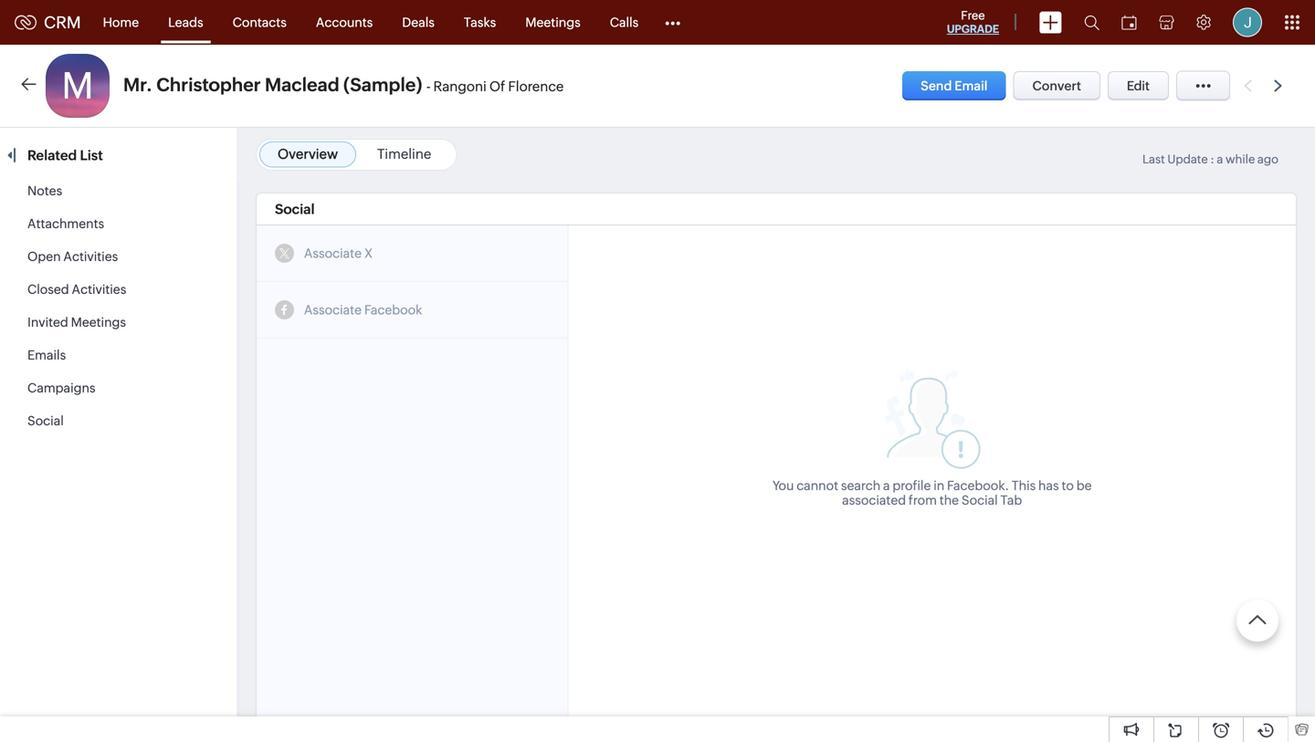 Task type: describe. For each thing, give the bounding box(es) containing it.
a for while
[[1217, 153, 1223, 166]]

while
[[1226, 153, 1255, 166]]

list
[[80, 147, 103, 163]]

be
[[1077, 479, 1092, 493]]

1 horizontal spatial facebook
[[947, 479, 1005, 493]]

related
[[27, 147, 77, 163]]

Other Modules field
[[653, 8, 692, 37]]

logo image
[[15, 15, 37, 30]]

you cannot search a profile in facebook
[[773, 479, 1005, 493]]

related list
[[27, 147, 106, 163]]

attachments link
[[27, 216, 104, 231]]

m
[[62, 65, 94, 107]]

in
[[934, 479, 945, 493]]

leads
[[168, 15, 203, 30]]

closed activities
[[27, 282, 126, 297]]

maclead
[[265, 74, 339, 95]]

previous record image
[[1244, 80, 1252, 92]]

open
[[27, 249, 61, 264]]

last update : a while ago
[[1142, 153, 1279, 166]]

overview link
[[278, 146, 338, 162]]

cannot
[[797, 479, 838, 493]]

ago
[[1257, 153, 1279, 166]]

. this has to be associated from the social tab
[[842, 479, 1092, 508]]

profile image
[[1233, 8, 1262, 37]]

accounts link
[[301, 0, 388, 44]]

meetings link
[[511, 0, 595, 44]]

search
[[841, 479, 881, 493]]

to
[[1062, 479, 1074, 493]]

0 vertical spatial meetings
[[525, 15, 581, 30]]

create menu element
[[1028, 0, 1073, 44]]

0 vertical spatial facebook
[[364, 303, 422, 317]]

-
[[426, 79, 431, 95]]

send email
[[921, 79, 988, 93]]

florence
[[508, 79, 564, 95]]

deals link
[[388, 0, 449, 44]]

update
[[1167, 153, 1208, 166]]

emails
[[27, 348, 66, 363]]

associate facebook
[[304, 303, 422, 317]]

search element
[[1073, 0, 1111, 45]]

activities for closed activities
[[72, 282, 126, 297]]

from
[[909, 493, 937, 508]]

associate for facebook
[[304, 303, 362, 317]]

convert button
[[1013, 71, 1100, 100]]

of
[[489, 79, 505, 95]]

campaigns
[[27, 381, 95, 395]]

crm link
[[15, 13, 81, 32]]

calls link
[[595, 0, 653, 44]]

mr. christopher maclead (sample) - rangoni of florence
[[123, 74, 564, 95]]

1 vertical spatial meetings
[[71, 315, 126, 330]]

timeline link
[[377, 146, 431, 162]]

associate for x
[[304, 246, 362, 261]]

home
[[103, 15, 139, 30]]

next record image
[[1274, 80, 1286, 92]]

calendar image
[[1122, 15, 1137, 30]]

has
[[1038, 479, 1059, 493]]

a for profile
[[883, 479, 890, 493]]

notes link
[[27, 184, 62, 198]]

0 horizontal spatial social
[[27, 414, 64, 428]]

tab
[[1000, 493, 1022, 508]]

associate x
[[304, 246, 373, 261]]

closed activities link
[[27, 282, 126, 297]]

activities for open activities
[[63, 249, 118, 264]]



Task type: vqa. For each thing, say whether or not it's contained in the screenshot.
Notes link
yes



Task type: locate. For each thing, give the bounding box(es) containing it.
create menu image
[[1039, 11, 1062, 33]]

social inside . this has to be associated from the social tab
[[962, 493, 998, 508]]

activities up closed activities
[[63, 249, 118, 264]]

associate
[[304, 246, 362, 261], [304, 303, 362, 317]]

0 vertical spatial associate
[[304, 246, 362, 261]]

1 horizontal spatial meetings
[[525, 15, 581, 30]]

christopher
[[156, 74, 261, 95]]

accounts
[[316, 15, 373, 30]]

convert
[[1032, 79, 1081, 93]]

0 horizontal spatial a
[[883, 479, 890, 493]]

closed
[[27, 282, 69, 297]]

1 horizontal spatial a
[[1217, 153, 1223, 166]]

deals
[[402, 15, 435, 30]]

social right the
[[962, 493, 998, 508]]

invited meetings link
[[27, 315, 126, 330]]

overview
[[278, 146, 338, 162]]

1 vertical spatial social
[[27, 414, 64, 428]]

facebook
[[364, 303, 422, 317], [947, 479, 1005, 493]]

a
[[1217, 153, 1223, 166], [883, 479, 890, 493]]

2 associate from the top
[[304, 303, 362, 317]]

meetings up florence
[[525, 15, 581, 30]]

the
[[940, 493, 959, 508]]

campaigns link
[[27, 381, 95, 395]]

social link
[[27, 414, 64, 428]]

1 vertical spatial a
[[883, 479, 890, 493]]

social down overview link
[[275, 201, 315, 217]]

2 vertical spatial social
[[962, 493, 998, 508]]

associate left x
[[304, 246, 362, 261]]

:
[[1210, 153, 1214, 166]]

crm
[[44, 13, 81, 32]]

meetings
[[525, 15, 581, 30], [71, 315, 126, 330]]

leads link
[[154, 0, 218, 44]]

this
[[1012, 479, 1036, 493]]

0 vertical spatial social
[[275, 201, 315, 217]]

send email button
[[902, 71, 1006, 100]]

contacts link
[[218, 0, 301, 44]]

timeline
[[377, 146, 431, 162]]

a right :
[[1217, 153, 1223, 166]]

0 horizontal spatial meetings
[[71, 315, 126, 330]]

activities
[[63, 249, 118, 264], [72, 282, 126, 297]]

1 associate from the top
[[304, 246, 362, 261]]

facebook down x
[[364, 303, 422, 317]]

tasks
[[464, 15, 496, 30]]

mr.
[[123, 74, 152, 95]]

profile
[[893, 479, 931, 493]]

social
[[275, 201, 315, 217], [27, 414, 64, 428], [962, 493, 998, 508]]

open activities
[[27, 249, 118, 264]]

associate down "associate x"
[[304, 303, 362, 317]]

meetings down closed activities link
[[71, 315, 126, 330]]

facebook right in
[[947, 479, 1005, 493]]

associated
[[842, 493, 906, 508]]

invited meetings
[[27, 315, 126, 330]]

last
[[1142, 153, 1165, 166]]

attachments
[[27, 216, 104, 231]]

open activities link
[[27, 249, 118, 264]]

2 horizontal spatial social
[[962, 493, 998, 508]]

1 vertical spatial activities
[[72, 282, 126, 297]]

rangoni
[[433, 79, 487, 95]]

1 horizontal spatial social
[[275, 201, 315, 217]]

.
[[1005, 479, 1009, 493]]

calls
[[610, 15, 639, 30]]

send
[[921, 79, 952, 93]]

tasks link
[[449, 0, 511, 44]]

1 vertical spatial associate
[[304, 303, 362, 317]]

1 vertical spatial facebook
[[947, 479, 1005, 493]]

email
[[955, 79, 988, 93]]

profile element
[[1222, 0, 1273, 44]]

edit
[[1127, 79, 1150, 93]]

0 horizontal spatial facebook
[[364, 303, 422, 317]]

0 vertical spatial activities
[[63, 249, 118, 264]]

(sample)
[[343, 74, 422, 95]]

home link
[[88, 0, 154, 44]]

x
[[364, 246, 373, 261]]

0 vertical spatial a
[[1217, 153, 1223, 166]]

activities up invited meetings link on the top left of the page
[[72, 282, 126, 297]]

search image
[[1084, 15, 1100, 30]]

social down campaigns
[[27, 414, 64, 428]]

notes
[[27, 184, 62, 198]]

upgrade
[[947, 23, 999, 35]]

free upgrade
[[947, 9, 999, 35]]

edit button
[[1108, 71, 1169, 100]]

invited
[[27, 315, 68, 330]]

emails link
[[27, 348, 66, 363]]

you
[[773, 479, 794, 493]]

contacts
[[233, 15, 287, 30]]

a left profile
[[883, 479, 890, 493]]

free
[[961, 9, 985, 22]]



